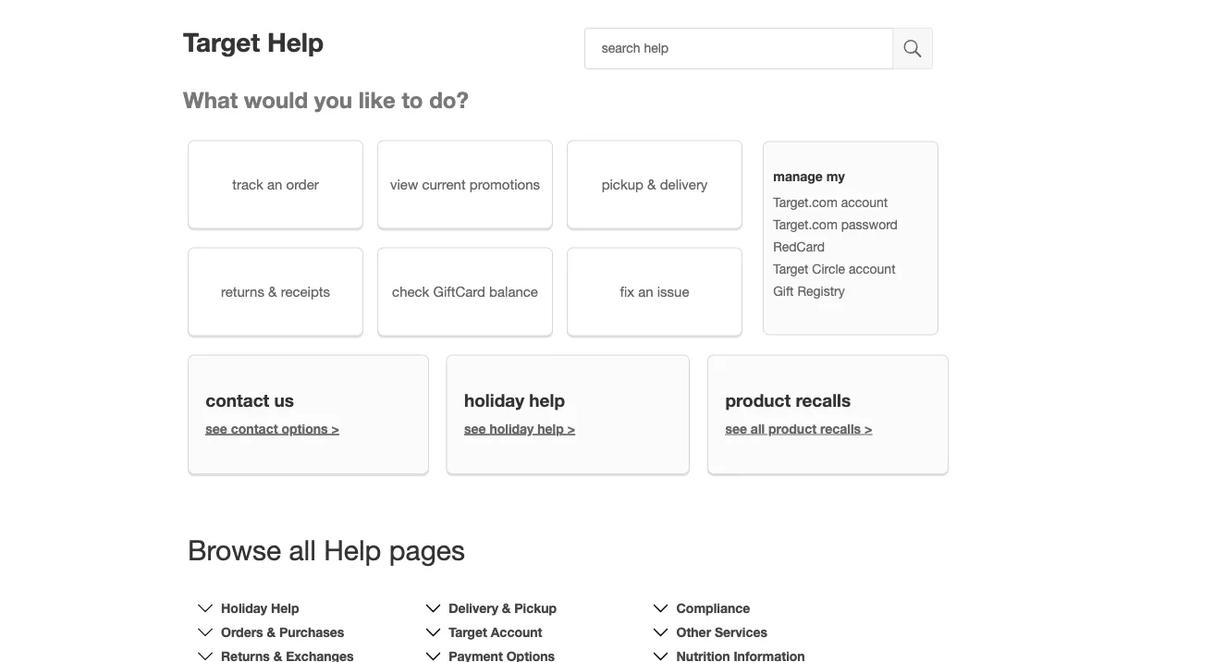 Task type: describe. For each thing, give the bounding box(es) containing it.
see contact options > link
[[206, 421, 339, 436]]

an for track
[[267, 176, 282, 192]]

view current promotions
[[390, 176, 540, 192]]

contact us
[[206, 390, 294, 411]]

check giftcard balance link
[[377, 247, 553, 336]]

see contact options >
[[206, 421, 339, 436]]

order
[[286, 176, 319, 192]]

delivery
[[449, 601, 499, 616]]

redcard link
[[774, 239, 825, 254]]

gift registry link
[[774, 283, 845, 299]]

us
[[274, 390, 294, 411]]

0 vertical spatial account
[[842, 195, 888, 210]]

current
[[422, 176, 466, 192]]

1 vertical spatial help
[[538, 421, 564, 436]]

3 > from the left
[[865, 421, 873, 436]]

& for delivery
[[648, 176, 656, 192]]

target circle account link
[[774, 261, 896, 276]]

track an order
[[232, 176, 319, 192]]

pickup & delivery link
[[567, 140, 743, 229]]

holiday help
[[464, 390, 565, 411]]

other services
[[677, 625, 768, 640]]

1 target.com from the top
[[774, 195, 838, 210]]

target for target help
[[183, 26, 260, 57]]

0 vertical spatial help
[[529, 390, 565, 411]]

delivery
[[660, 176, 708, 192]]

target account
[[449, 625, 543, 640]]

check giftcard balance
[[392, 283, 538, 300]]

orders & purchases
[[221, 625, 344, 640]]

holiday help link
[[221, 601, 299, 616]]

2 target.com from the top
[[774, 217, 838, 232]]

product recalls
[[726, 390, 851, 411]]

fix an issue
[[620, 283, 690, 300]]

pickup
[[515, 601, 557, 616]]

view
[[390, 176, 418, 192]]

all for see
[[751, 421, 765, 436]]

pickup & delivery
[[602, 176, 708, 192]]

1 vertical spatial holiday
[[490, 421, 534, 436]]

like
[[359, 86, 396, 113]]

an for fix
[[639, 283, 654, 300]]

see all product recalls > link
[[726, 421, 873, 436]]

pages
[[389, 534, 465, 566]]

& for purchases
[[267, 625, 276, 640]]

view current promotions link
[[377, 140, 553, 229]]

account
[[491, 625, 543, 640]]

delivery & pickup
[[449, 601, 557, 616]]

orders & purchases link
[[221, 625, 344, 640]]

services
[[715, 625, 768, 640]]

what
[[183, 86, 238, 113]]

would
[[244, 86, 308, 113]]

giftcard
[[433, 283, 486, 300]]

target inside target.com account target.com password redcard target circle account gift registry
[[774, 261, 809, 276]]

1 vertical spatial product
[[769, 421, 817, 436]]

3 see from the left
[[726, 421, 747, 436]]

compliance
[[677, 601, 751, 616]]

manage
[[774, 169, 823, 184]]

1 vertical spatial contact
[[231, 421, 278, 436]]

see holiday help >
[[464, 421, 575, 436]]

delivery & pickup link
[[449, 601, 557, 616]]

browse all help pages
[[188, 534, 465, 566]]

other
[[677, 625, 712, 640]]

gift
[[774, 283, 794, 299]]

options
[[282, 421, 328, 436]]

& for pickup
[[502, 601, 511, 616]]

my
[[827, 169, 845, 184]]



Task type: vqa. For each thing, say whether or not it's contained in the screenshot.
"technical support"
no



Task type: locate. For each thing, give the bounding box(es) containing it.
check
[[392, 283, 430, 300]]

0 horizontal spatial see
[[206, 421, 227, 436]]

contact
[[206, 390, 269, 411], [231, 421, 278, 436]]

see holiday help > link
[[464, 421, 575, 436]]

all right browse
[[289, 534, 316, 566]]

& right pickup
[[648, 176, 656, 192]]

what would you like to do?
[[183, 86, 469, 113]]

browse
[[188, 534, 281, 566]]

help
[[529, 390, 565, 411], [538, 421, 564, 436]]

holiday down the holiday help
[[490, 421, 534, 436]]

help left pages
[[324, 534, 382, 566]]

0 horizontal spatial target
[[183, 26, 260, 57]]

1 horizontal spatial >
[[568, 421, 575, 436]]

orders
[[221, 625, 263, 640]]

2 horizontal spatial >
[[865, 421, 873, 436]]

target.com down manage my
[[774, 195, 838, 210]]

1 vertical spatial target
[[774, 261, 809, 276]]

1 vertical spatial account
[[849, 261, 896, 276]]

issue
[[658, 283, 690, 300]]

1 horizontal spatial an
[[639, 283, 654, 300]]

0 vertical spatial recalls
[[796, 390, 851, 411]]

returns
[[221, 283, 264, 300]]

recalls
[[796, 390, 851, 411], [821, 421, 861, 436]]

1 horizontal spatial target
[[449, 625, 487, 640]]

contact up see contact options >
[[206, 390, 269, 411]]

target up 'gift'
[[774, 261, 809, 276]]

target up what
[[183, 26, 260, 57]]

search help text field
[[584, 28, 894, 69]]

1 vertical spatial help
[[324, 534, 382, 566]]

fix an issue link
[[567, 247, 743, 336]]

2 > from the left
[[568, 421, 575, 436]]

2 horizontal spatial target
[[774, 261, 809, 276]]

> for us
[[332, 421, 339, 436]]

0 horizontal spatial all
[[289, 534, 316, 566]]

& up 'account'
[[502, 601, 511, 616]]

target.com password link
[[774, 217, 898, 232]]

target for target account
[[449, 625, 487, 640]]

all for browse
[[289, 534, 316, 566]]

do?
[[429, 86, 469, 113]]

see for holiday help
[[464, 421, 486, 436]]

help up 'orders & purchases' link
[[271, 601, 299, 616]]

target.com
[[774, 195, 838, 210], [774, 217, 838, 232]]

1 vertical spatial target.com
[[774, 217, 838, 232]]

see for contact us
[[206, 421, 227, 436]]

holiday up see holiday help > 'link'
[[464, 390, 525, 411]]

returns & receipts link
[[188, 247, 364, 336]]

product up see all product recalls >
[[726, 390, 791, 411]]

0 horizontal spatial an
[[267, 176, 282, 192]]

holiday
[[464, 390, 525, 411], [490, 421, 534, 436]]

pickup
[[602, 176, 644, 192]]

see
[[206, 421, 227, 436], [464, 421, 486, 436], [726, 421, 747, 436]]

& for receipts
[[268, 283, 277, 300]]

2 vertical spatial help
[[271, 601, 299, 616]]

recalls down product recalls
[[821, 421, 861, 436]]

1 vertical spatial an
[[639, 283, 654, 300]]

see all product recalls >
[[726, 421, 873, 436]]

0 vertical spatial target
[[183, 26, 260, 57]]

account up password
[[842, 195, 888, 210]]

1 > from the left
[[332, 421, 339, 436]]

returns & receipts
[[221, 283, 330, 300]]

holiday help
[[221, 601, 299, 616]]

help
[[267, 26, 324, 57], [324, 534, 382, 566], [271, 601, 299, 616]]

1 horizontal spatial see
[[464, 421, 486, 436]]

recalls up see all product recalls >
[[796, 390, 851, 411]]

2 see from the left
[[464, 421, 486, 436]]

registry
[[798, 283, 845, 299]]

target down delivery
[[449, 625, 487, 640]]

circle
[[813, 261, 846, 276]]

password
[[842, 217, 898, 232]]

an
[[267, 176, 282, 192], [639, 283, 654, 300]]

product
[[726, 390, 791, 411], [769, 421, 817, 436]]

0 horizontal spatial >
[[332, 421, 339, 436]]

target.com account target.com password redcard target circle account gift registry
[[774, 195, 898, 299]]

>
[[332, 421, 339, 436], [568, 421, 575, 436], [865, 421, 873, 436]]

& inside returns & receipts link
[[268, 283, 277, 300]]

0 vertical spatial contact
[[206, 390, 269, 411]]

see down the holiday help
[[464, 421, 486, 436]]

you
[[314, 86, 353, 113]]

purchases
[[279, 625, 344, 640]]

promotions
[[470, 176, 540, 192]]

0 vertical spatial target.com
[[774, 195, 838, 210]]

other services link
[[677, 625, 768, 640]]

0 vertical spatial all
[[751, 421, 765, 436]]

& right returns
[[268, 283, 277, 300]]

1 vertical spatial all
[[289, 534, 316, 566]]

all down product recalls
[[751, 421, 765, 436]]

> for help
[[568, 421, 575, 436]]

receipts
[[281, 283, 330, 300]]

product down product recalls
[[769, 421, 817, 436]]

&
[[648, 176, 656, 192], [268, 283, 277, 300], [502, 601, 511, 616], [267, 625, 276, 640]]

an right fix in the right top of the page
[[639, 283, 654, 300]]

help for holiday help
[[271, 601, 299, 616]]

target account link
[[449, 625, 543, 640]]

2 vertical spatial target
[[449, 625, 487, 640]]

account
[[842, 195, 888, 210], [849, 261, 896, 276]]

manage my
[[774, 169, 845, 184]]

holiday
[[221, 601, 267, 616]]

help up see holiday help > 'link'
[[529, 390, 565, 411]]

2 horizontal spatial see
[[726, 421, 747, 436]]

fix
[[620, 283, 635, 300]]

see down product recalls
[[726, 421, 747, 436]]

target
[[183, 26, 260, 57], [774, 261, 809, 276], [449, 625, 487, 640]]

help down the holiday help
[[538, 421, 564, 436]]

target help
[[183, 26, 324, 57]]

0 vertical spatial help
[[267, 26, 324, 57]]

all
[[751, 421, 765, 436], [289, 534, 316, 566]]

0 vertical spatial an
[[267, 176, 282, 192]]

to
[[402, 86, 423, 113]]

1 horizontal spatial all
[[751, 421, 765, 436]]

1 vertical spatial recalls
[[821, 421, 861, 436]]

0 vertical spatial holiday
[[464, 390, 525, 411]]

target.com account link
[[774, 195, 888, 210]]

help up would
[[267, 26, 324, 57]]

compliance link
[[677, 601, 751, 616]]

0 vertical spatial product
[[726, 390, 791, 411]]

balance
[[489, 283, 538, 300]]

1 see from the left
[[206, 421, 227, 436]]

track an order link
[[188, 140, 364, 229]]

track
[[232, 176, 263, 192]]

account right circle
[[849, 261, 896, 276]]

None image field
[[894, 28, 933, 69]]

help for target help
[[267, 26, 324, 57]]

an right track
[[267, 176, 282, 192]]

redcard
[[774, 239, 825, 254]]

target.com up redcard
[[774, 217, 838, 232]]

see down contact us
[[206, 421, 227, 436]]

contact down contact us
[[231, 421, 278, 436]]

& down holiday help
[[267, 625, 276, 640]]

& inside pickup & delivery link
[[648, 176, 656, 192]]



